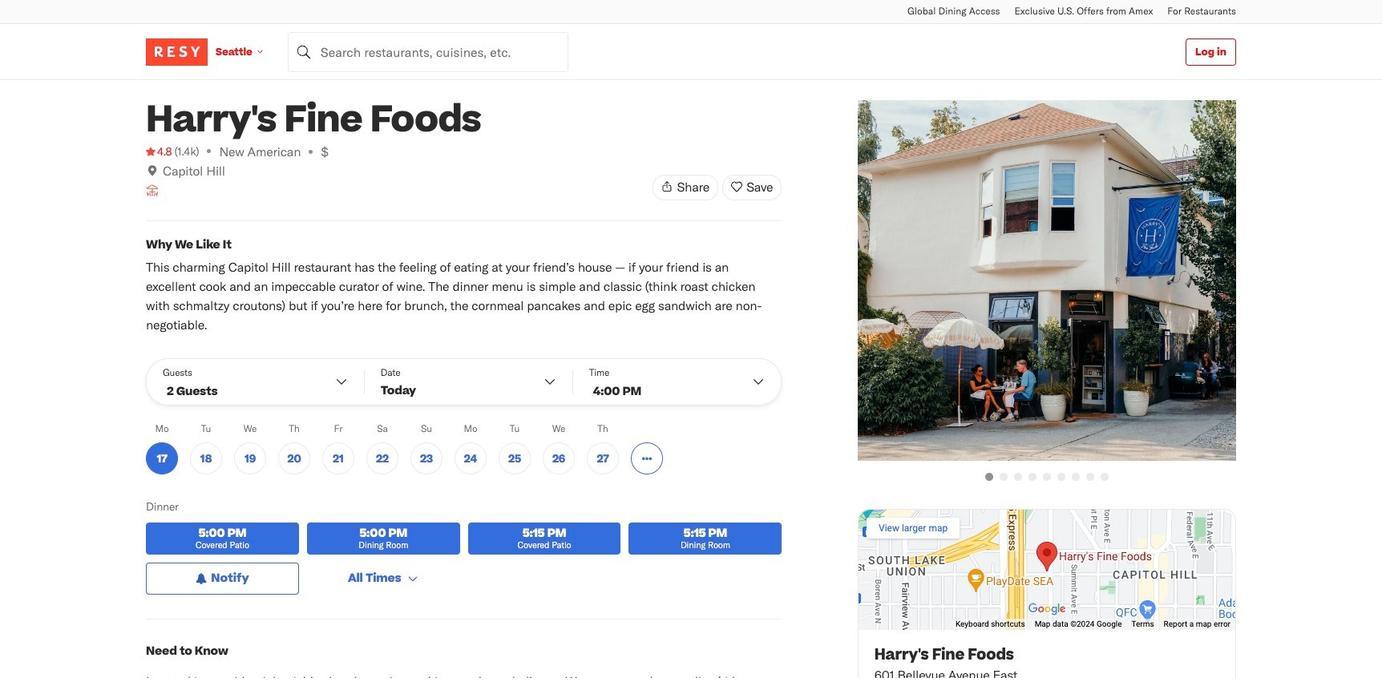 Task type: vqa. For each thing, say whether or not it's contained in the screenshot.
4.9 out of 5 stars icon
no



Task type: locate. For each thing, give the bounding box(es) containing it.
None field
[[288, 32, 568, 72]]

4.8 out of 5 stars image
[[146, 144, 172, 160]]

Search restaurants, cuisines, etc. text field
[[288, 32, 568, 72]]



